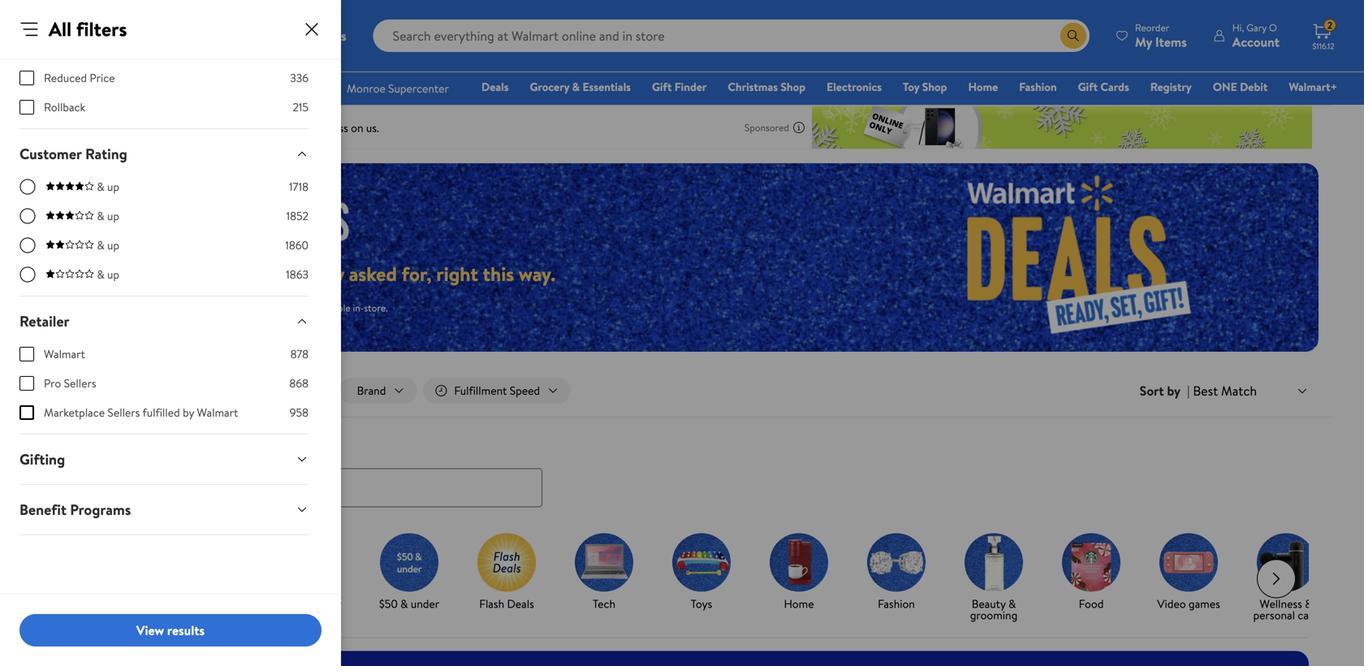 Task type: locate. For each thing, give the bounding box(es) containing it.
all inside dialog
[[49, 15, 72, 43]]

marketplace
[[44, 405, 105, 420]]

major savings on everything they asked for, right this way.
[[65, 260, 556, 287]]

by inside "retailer" group
[[183, 405, 194, 420]]

fulfilled
[[143, 405, 180, 420]]

0 vertical spatial walmart
[[44, 346, 85, 362]]

all up marketplace
[[83, 383, 96, 398]]

filters up marketplace sellers fulfilled by walmart
[[98, 383, 127, 398]]

christmas inside "link"
[[92, 607, 142, 623]]

0 vertical spatial fashion
[[1020, 79, 1057, 95]]

fashion down fashion image
[[878, 596, 915, 612]]

beauty
[[972, 596, 1006, 612]]

next slide for chipmodulewithimages list image
[[1258, 559, 1297, 598]]

1 horizontal spatial gift
[[1079, 79, 1098, 95]]

retailer group
[[19, 346, 309, 434]]

1 vertical spatial by
[[183, 405, 194, 420]]

0 vertical spatial home
[[969, 79, 999, 95]]

0 vertical spatial by
[[1168, 382, 1181, 400]]

debit
[[1241, 79, 1268, 95]]

2 horizontal spatial by
[[1168, 382, 1181, 400]]

& inside "link"
[[572, 79, 580, 95]]

3 up from the top
[[107, 237, 119, 253]]

1 horizontal spatial sellers
[[108, 405, 140, 420]]

view
[[136, 621, 164, 639]]

fashion link
[[1012, 78, 1065, 95], [855, 533, 939, 613]]

deals left grocery
[[482, 79, 509, 95]]

None checkbox
[[19, 100, 34, 115]]

sellers right pro
[[64, 375, 96, 391]]

under for $50 & under
[[411, 596, 440, 612]]

benefit programs button
[[6, 485, 322, 535]]

electronics
[[827, 79, 882, 95]]

1 horizontal spatial walmart black friday deals for days image
[[856, 163, 1319, 352]]

1 shop from the left
[[781, 79, 806, 95]]

878
[[291, 346, 309, 362]]

sort
[[1140, 382, 1165, 400]]

all filters up marketplace
[[83, 383, 127, 398]]

finder
[[675, 79, 707, 95]]

215
[[293, 99, 309, 115]]

toy
[[903, 79, 920, 95]]

1 horizontal spatial home link
[[961, 78, 1006, 95]]

home link
[[961, 78, 1006, 95], [757, 533, 842, 613]]

marketplace sellers fulfilled by walmart
[[44, 405, 238, 420]]

shop inside toy shop link
[[923, 79, 948, 95]]

walmart up the pro sellers on the left of page
[[44, 346, 85, 362]]

deals link
[[474, 78, 516, 95]]

filters up price
[[76, 15, 127, 43]]

0 horizontal spatial walmart
[[44, 346, 85, 362]]

2 gift from the left
[[1079, 79, 1098, 95]]

$10 & under
[[186, 596, 243, 612]]

under right $50
[[411, 596, 440, 612]]

$25
[[282, 596, 300, 612]]

1 horizontal spatial fashion
[[1020, 79, 1057, 95]]

deals right flash
[[507, 596, 534, 612]]

home
[[969, 79, 999, 95], [784, 596, 814, 612]]

under right $25
[[313, 596, 342, 612]]

0 vertical spatial sellers
[[64, 375, 96, 391]]

asked
[[349, 260, 397, 287]]

None checkbox
[[19, 71, 34, 85], [19, 347, 34, 362], [19, 376, 34, 391], [19, 405, 34, 420], [19, 71, 34, 85], [19, 347, 34, 362], [19, 376, 34, 391], [19, 405, 34, 420]]

home down home image
[[784, 596, 814, 612]]

4 & up from the top
[[97, 266, 119, 282]]

electronics link
[[820, 78, 890, 95]]

3 under from the left
[[411, 596, 440, 612]]

1 under from the left
[[215, 596, 243, 612]]

everything
[[211, 260, 302, 287]]

search image
[[65, 482, 78, 495]]

1 vertical spatial christmas
[[92, 607, 142, 623]]

shop for christmas shop
[[781, 79, 806, 95]]

items
[[241, 301, 264, 315]]

gift left finder
[[652, 79, 672, 95]]

0 vertical spatial all
[[49, 15, 72, 43]]

1852
[[286, 208, 309, 224]]

shop twenty-five dollars and under. image
[[283, 533, 341, 592]]

shop fifty dollars and under. image
[[380, 533, 439, 592]]

christmas shop
[[728, 79, 806, 95]]

1 & up from the top
[[97, 179, 119, 195]]

fashion
[[1020, 79, 1057, 95], [878, 596, 915, 612]]

1 vertical spatial deals
[[52, 436, 87, 456]]

2 under from the left
[[313, 596, 342, 612]]

toys
[[691, 596, 713, 612]]

0 horizontal spatial gift
[[652, 79, 672, 95]]

3 out of 5 stars and up, 1852 items radio
[[19, 208, 36, 224]]

1 out of 5 stars and up, 1863 items radio
[[19, 266, 36, 283]]

by left |
[[1168, 382, 1181, 400]]

2 & up from the top
[[97, 208, 119, 224]]

4 out of 5 stars and up, 1718 items radio
[[19, 179, 36, 195]]

be
[[302, 301, 313, 315]]

1 vertical spatial filters
[[98, 383, 127, 398]]

all filters button
[[52, 378, 145, 404]]

& up for 1860
[[97, 237, 119, 253]]

pro
[[44, 375, 61, 391]]

1 horizontal spatial fashion link
[[1012, 78, 1065, 95]]

fashion left gift cards
[[1020, 79, 1057, 95]]

shop beauty and grooming. image
[[965, 533, 1024, 592]]

1 up from the top
[[107, 179, 119, 195]]

2 out of 5 stars and up, 1860 items radio
[[19, 237, 36, 253]]

available
[[315, 301, 351, 315]]

christmas
[[728, 79, 778, 95], [92, 607, 142, 623]]

1 horizontal spatial christmas
[[728, 79, 778, 95]]

home right toy shop link
[[969, 79, 999, 95]]

up for 1852
[[107, 208, 119, 224]]

view results
[[136, 621, 205, 639]]

0 horizontal spatial home link
[[757, 533, 842, 613]]

gift cards link
[[1071, 78, 1137, 95]]

1 vertical spatial sellers
[[108, 405, 140, 420]]

1 gift from the left
[[652, 79, 672, 95]]

1 vertical spatial home
[[784, 596, 814, 612]]

shop food image
[[1063, 533, 1121, 592]]

2 vertical spatial by
[[127, 596, 138, 612]]

gift
[[652, 79, 672, 95], [1079, 79, 1098, 95]]

gift inside 'link'
[[1079, 79, 1098, 95]]

& inside wellness & personal care
[[1306, 596, 1313, 612]]

1 vertical spatial walmart
[[197, 405, 238, 420]]

1 vertical spatial fashion
[[878, 596, 915, 612]]

gift finder link
[[645, 78, 714, 95]]

0 horizontal spatial all
[[49, 15, 72, 43]]

1 horizontal spatial by
[[183, 405, 194, 420]]

1 horizontal spatial all
[[83, 383, 96, 398]]

sellers down all filters button on the left of page
[[108, 405, 140, 420]]

tech link
[[562, 533, 647, 613]]

shop right toy in the right top of the page
[[923, 79, 948, 95]]

shop
[[781, 79, 806, 95], [923, 79, 948, 95]]

gift left the cards
[[1079, 79, 1098, 95]]

by right it on the left bottom of page
[[127, 596, 138, 612]]

0 vertical spatial deals
[[482, 79, 509, 95]]

0 horizontal spatial under
[[215, 596, 243, 612]]

supplies
[[91, 301, 124, 315]]

1 vertical spatial fashion link
[[855, 533, 939, 613]]

benefit
[[19, 500, 67, 520]]

walmart right fulfilled
[[197, 405, 238, 420]]

walmart black friday deals for days image
[[856, 163, 1319, 352], [65, 200, 364, 241]]

by right fulfilled
[[183, 405, 194, 420]]

all filters
[[49, 15, 127, 43], [83, 383, 127, 398]]

one debit
[[1214, 79, 1268, 95]]

all filters inside all filters button
[[83, 383, 127, 398]]

0 vertical spatial filters
[[76, 15, 127, 43]]

4 up from the top
[[107, 266, 119, 282]]

filters
[[76, 15, 127, 43], [98, 383, 127, 398]]

flash deals image
[[478, 533, 536, 592]]

personal
[[1254, 607, 1296, 623]]

video games
[[1158, 596, 1221, 612]]

deals down marketplace
[[52, 436, 87, 456]]

1 vertical spatial all
[[83, 383, 96, 398]]

by inside get it by christmas
[[127, 596, 138, 612]]

results
[[167, 621, 205, 639]]

0 horizontal spatial christmas
[[92, 607, 142, 623]]

walmart+ link
[[1282, 78, 1345, 95]]

$10 & under link
[[172, 533, 257, 613]]

0 horizontal spatial fashion link
[[855, 533, 939, 613]]

while supplies last. no rain checks. select items may not be available in-store.
[[65, 301, 388, 315]]

1 horizontal spatial shop
[[923, 79, 948, 95]]

shop up sponsored
[[781, 79, 806, 95]]

all
[[49, 15, 72, 43], [83, 383, 96, 398]]

deals
[[482, 79, 509, 95], [52, 436, 87, 456], [507, 596, 534, 612]]

shop toys. image
[[673, 533, 731, 592]]

2 shop from the left
[[923, 79, 948, 95]]

1 horizontal spatial under
[[313, 596, 342, 612]]

it
[[117, 596, 124, 612]]

$25 & under link
[[270, 533, 354, 613]]

0 horizontal spatial by
[[127, 596, 138, 612]]

up for 1863
[[107, 266, 119, 282]]

0 horizontal spatial shop
[[781, 79, 806, 95]]

savings
[[119, 260, 180, 287]]

select
[[212, 301, 238, 315]]

food
[[1079, 596, 1104, 612]]

shop video games. image
[[1160, 533, 1219, 592]]

rain
[[161, 301, 176, 315]]

0 horizontal spatial sellers
[[64, 375, 96, 391]]

on
[[185, 260, 206, 287]]

3 & up from the top
[[97, 237, 119, 253]]

customer rating button
[[6, 129, 322, 179]]

under right $10 in the bottom left of the page
[[215, 596, 243, 612]]

shop inside christmas shop link
[[781, 79, 806, 95]]

flash
[[479, 596, 505, 612]]

all filters dialog
[[0, 0, 341, 666]]

all up the reduced
[[49, 15, 72, 43]]

2 up from the top
[[107, 208, 119, 224]]

2 horizontal spatial under
[[411, 596, 440, 612]]

they
[[307, 260, 344, 287]]

under
[[215, 596, 243, 612], [313, 596, 342, 612], [411, 596, 440, 612]]

0 vertical spatial fashion link
[[1012, 78, 1065, 95]]

programs
[[70, 500, 131, 520]]

868
[[290, 375, 309, 391]]

0 vertical spatial all filters
[[49, 15, 127, 43]]

all filters up reduced price
[[49, 15, 127, 43]]

& inside beauty & grooming
[[1009, 596, 1017, 612]]

$25 & under
[[282, 596, 342, 612]]

1 vertical spatial all filters
[[83, 383, 127, 398]]



Task type: vqa. For each thing, say whether or not it's contained in the screenshot.
The Holiday Shop
no



Task type: describe. For each thing, give the bounding box(es) containing it.
under for $10 & under
[[215, 596, 243, 612]]

1 vertical spatial home link
[[757, 533, 842, 613]]

may
[[266, 301, 283, 315]]

& up for 1852
[[97, 208, 119, 224]]

this
[[483, 260, 514, 287]]

filters inside dialog
[[76, 15, 127, 43]]

gift finder
[[652, 79, 707, 95]]

get
[[96, 596, 114, 612]]

0 vertical spatial home link
[[961, 78, 1006, 95]]

0 horizontal spatial home
[[784, 596, 814, 612]]

Search in deals search field
[[52, 468, 543, 507]]

deals inside search field
[[52, 436, 87, 456]]

registry
[[1151, 79, 1192, 95]]

registry link
[[1144, 78, 1200, 95]]

0 horizontal spatial walmart black friday deals for days image
[[65, 200, 364, 241]]

close panel image
[[302, 19, 322, 39]]

shop wellness and self-care. image
[[1258, 533, 1316, 592]]

video
[[1158, 596, 1187, 612]]

gift cards
[[1079, 79, 1130, 95]]

pro sellers
[[44, 375, 96, 391]]

christmas shop link
[[721, 78, 813, 95]]

& up for 1718
[[97, 179, 119, 195]]

toys link
[[660, 533, 744, 613]]

grocery & essentials link
[[523, 78, 639, 95]]

rollback
[[44, 99, 86, 115]]

one debit link
[[1206, 78, 1276, 95]]

customer rating
[[19, 144, 127, 164]]

Walmart Site-Wide search field
[[373, 19, 1090, 52]]

games
[[1189, 596, 1221, 612]]

$50
[[379, 596, 398, 612]]

walmart image
[[26, 23, 132, 49]]

benefit programs
[[19, 500, 131, 520]]

food link
[[1050, 533, 1134, 613]]

rating
[[85, 144, 127, 164]]

in-
[[353, 301, 364, 315]]

toy shop
[[903, 79, 948, 95]]

1860
[[285, 237, 309, 253]]

|
[[1188, 382, 1190, 400]]

way.
[[519, 260, 556, 287]]

wellness & personal care link
[[1245, 533, 1329, 624]]

sort and filter section element
[[32, 365, 1332, 417]]

& up for 1863
[[97, 266, 119, 282]]

essentials
[[583, 79, 631, 95]]

Deals search field
[[32, 436, 1332, 507]]

$116.12
[[1313, 41, 1335, 52]]

$50 & under link
[[367, 533, 452, 613]]

shop for toy shop
[[923, 79, 948, 95]]

up for 1718
[[107, 179, 119, 195]]

0 horizontal spatial fashion
[[878, 596, 915, 612]]

while
[[65, 301, 89, 315]]

under for $25 & under
[[313, 596, 342, 612]]

not
[[285, 301, 300, 315]]

tech
[[593, 596, 616, 612]]

Search search field
[[373, 19, 1090, 52]]

none checkbox inside special offers group
[[19, 100, 34, 115]]

retailer button
[[6, 297, 322, 346]]

last.
[[127, 301, 143, 315]]

shop ten dollars and under. image
[[185, 533, 244, 592]]

view results button
[[19, 614, 322, 647]]

$10
[[186, 596, 202, 612]]

get it by christmas
[[92, 596, 142, 623]]

by inside sort and filter section element
[[1168, 382, 1181, 400]]

major
[[65, 260, 114, 287]]

0 vertical spatial christmas
[[728, 79, 778, 95]]

right
[[437, 260, 478, 287]]

1 horizontal spatial home
[[969, 79, 999, 95]]

cards
[[1101, 79, 1130, 95]]

store.
[[364, 301, 388, 315]]

customer rating option group
[[19, 179, 309, 296]]

2 vertical spatial deals
[[507, 596, 534, 612]]

2
[[1328, 18, 1333, 32]]

gift for gift finder
[[652, 79, 672, 95]]

1863
[[286, 266, 309, 282]]

up for 1860
[[107, 237, 119, 253]]

walmart+
[[1290, 79, 1338, 95]]

grooming
[[971, 607, 1018, 623]]

flash deals link
[[465, 533, 549, 613]]

1 horizontal spatial walmart
[[197, 405, 238, 420]]

home image
[[770, 533, 829, 592]]

gifting
[[19, 449, 65, 470]]

get gifts in time for christmas. image
[[88, 533, 146, 592]]

grocery
[[530, 79, 570, 95]]

336
[[290, 70, 309, 86]]

wellness & personal care
[[1254, 596, 1320, 623]]

one
[[1214, 79, 1238, 95]]

sellers for marketplace
[[108, 405, 140, 420]]

958
[[290, 405, 309, 420]]

reduced
[[44, 70, 87, 86]]

special offers group
[[19, 41, 309, 128]]

care
[[1299, 607, 1320, 623]]

grocery & essentials
[[530, 79, 631, 95]]

reduced price
[[44, 70, 115, 86]]

filters inside button
[[98, 383, 127, 398]]

sponsored
[[745, 121, 790, 134]]

gift for gift cards
[[1079, 79, 1098, 95]]

beauty & grooming link
[[952, 533, 1037, 624]]

fashion image
[[868, 533, 926, 592]]

shop tech. image
[[575, 533, 634, 592]]

retailer
[[19, 311, 69, 331]]

all inside button
[[83, 383, 96, 398]]

flash deals
[[479, 596, 534, 612]]

1718
[[289, 179, 309, 195]]

all filters inside all filters dialog
[[49, 15, 127, 43]]

sellers for pro
[[64, 375, 96, 391]]

customer
[[19, 144, 82, 164]]

no
[[146, 301, 158, 315]]

beauty & grooming
[[971, 596, 1018, 623]]

sort by |
[[1140, 382, 1190, 400]]



